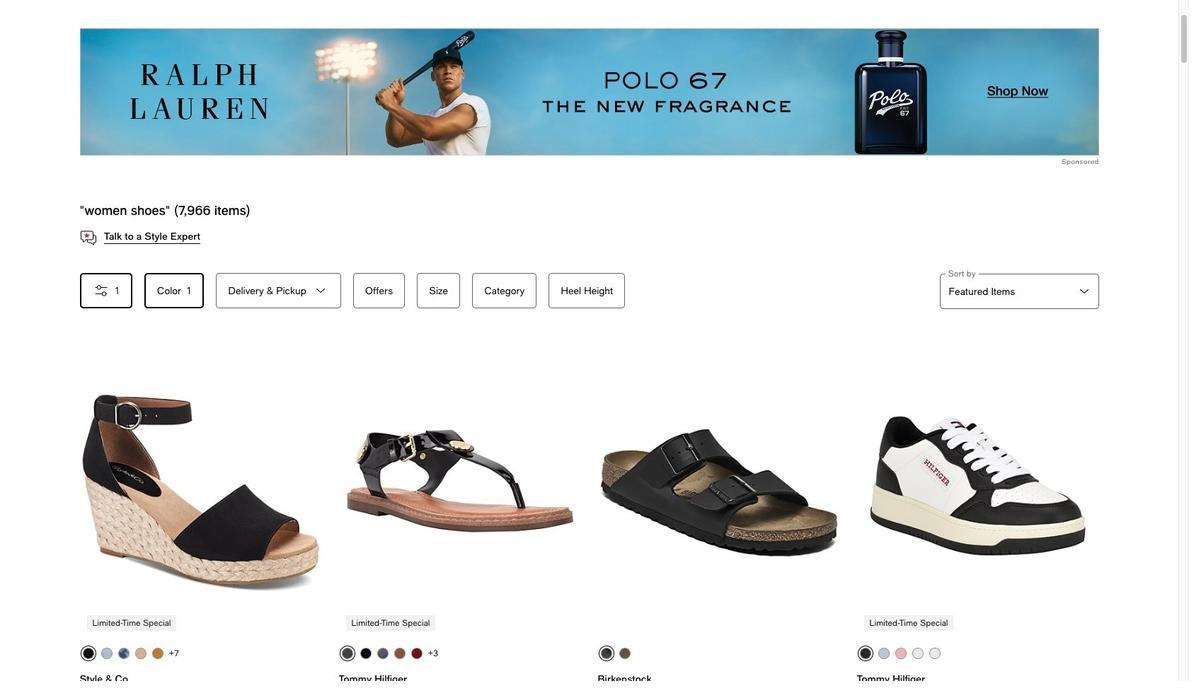 Task type: describe. For each thing, give the bounding box(es) containing it.
women's dunner casual lace up sneakers group
[[857, 343, 1099, 682]]

color swatch mocha element
[[620, 649, 631, 660]]

women's arizona birkibuc casual sandals from finish line group
[[598, 343, 840, 682]]

color swatch light taupe element
[[135, 649, 147, 660]]

color swatch light brown element
[[394, 649, 406, 660]]

color swatch medium red element
[[411, 649, 423, 660]]

color swatch black element for color swatch light blue element
[[860, 649, 872, 660]]

color swatch white element
[[913, 649, 924, 660]]

women's bennia thong sandals group
[[339, 343, 581, 682]]

color swatch black element for color swatch blue embroidered element
[[83, 649, 94, 660]]

seleeney wedge sandals, created for macy's group
[[80, 343, 322, 682]]

color swatch light pink element
[[896, 649, 907, 660]]



Task type: vqa. For each thing, say whether or not it's contained in the screenshot.
the Search text box
no



Task type: locate. For each thing, give the bounding box(es) containing it.
advertisement element
[[80, 28, 1099, 156]]

2 color swatch black element from the left
[[860, 649, 872, 660]]

color swatch black element
[[83, 649, 94, 660], [860, 649, 872, 660]]

status
[[80, 203, 251, 218]]

color swatch black patent element
[[342, 649, 353, 660]]

color swatch light blue element
[[879, 649, 890, 660]]

color swatch white, blue element
[[930, 649, 941, 660]]

color swatch black element
[[601, 649, 613, 660]]

color swatch denim floral element
[[118, 649, 130, 660]]

color swatch black 1 element
[[360, 649, 372, 660]]

0 horizontal spatial color swatch black element
[[83, 649, 94, 660]]

color swatch black element left color swatch light blue element
[[860, 649, 872, 660]]

color swatch marigold element
[[152, 649, 164, 660]]

1 color swatch black element from the left
[[83, 649, 94, 660]]

1 horizontal spatial color swatch black element
[[860, 649, 872, 660]]

color swatch dark blue element
[[377, 649, 389, 660]]

color swatch black element left color swatch blue embroidered element
[[83, 649, 94, 660]]

color swatch blue embroidered element
[[101, 649, 113, 660]]



